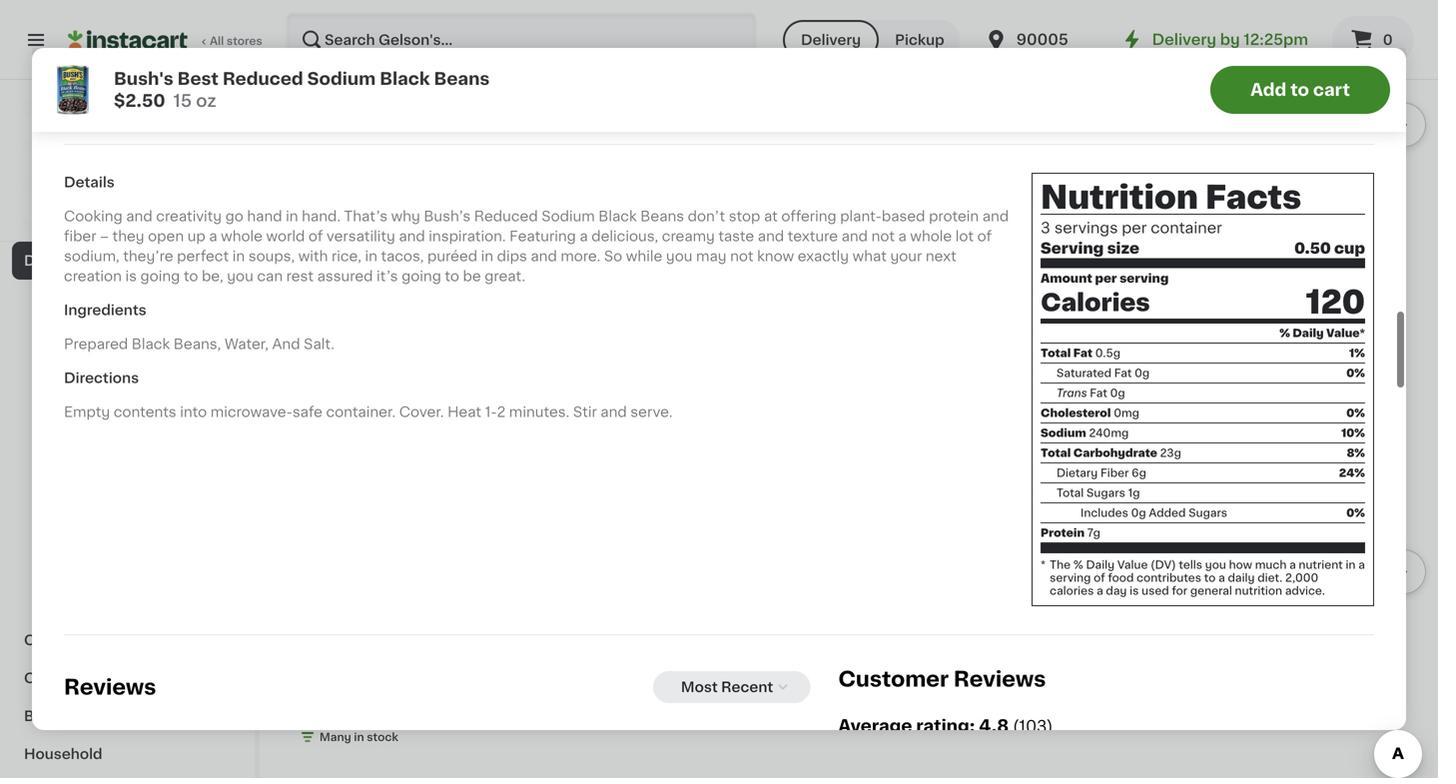 Task type: describe. For each thing, give the bounding box(es) containing it.
15 inside 15 oz button
[[948, 44, 960, 55]]

rao's for rao's arrabbiata sauce
[[746, 199, 784, 213]]

0 horizontal spatial sugars
[[1087, 487, 1126, 498]]

can
[[257, 269, 283, 283]]

99 for 3
[[1219, 629, 1234, 640]]

1%
[[1350, 347, 1366, 358]]

cider
[[76, 178, 116, 192]]

0 horizontal spatial 24 oz
[[300, 261, 330, 272]]

delivery for delivery by 12:25pm
[[1153, 32, 1217, 47]]

pasta inside "link"
[[120, 254, 160, 268]]

$ for $ 2 39
[[527, 629, 534, 640]]

8%
[[1347, 447, 1366, 458]]

most recent
[[681, 680, 774, 694]]

0g for saturated fat 0g
[[1135, 367, 1150, 378]]

sauce up what
[[864, 199, 907, 213]]

$ for $ 3 99
[[1196, 629, 1203, 640]]

eat for eat happy kitchen pink crema sauce
[[969, 199, 992, 213]]

and down featuring
[[531, 249, 557, 263]]

of inside the * the % daily value (dv) tells you how much a nutrient in a serving of food contributes to a daily diet. 2,000 calories a day is used for general nutrition advice.
[[1094, 572, 1106, 583]]

dietary fiber 6g
[[1057, 467, 1147, 478]]

*
[[1041, 559, 1046, 570]]

1 horizontal spatial 2
[[497, 405, 506, 419]]

oz inside springfield white beans, small 16 oz
[[761, 694, 774, 705]]

1 horizontal spatial daily
[[1293, 328, 1324, 339]]

fiber
[[1101, 467, 1129, 478]]

39 for 2
[[550, 629, 564, 640]]

oz inside button
[[963, 44, 976, 55]]

2 many in stock button from the left
[[727, 0, 932, 63]]

value
[[1118, 559, 1148, 570]]

add button for 3
[[1316, 416, 1393, 452]]

servings
[[1055, 221, 1118, 235]]

39 for 3
[[773, 629, 788, 640]]

with
[[298, 249, 328, 263]]

versatility
[[327, 229, 395, 243]]

all stores
[[210, 35, 262, 46]]

amount per serving
[[1041, 273, 1169, 284]]

sodium inside bush's best reduced sodium black beans $2.50 15 oz
[[307, 70, 376, 87]]

24 oz for rao's arrabbiata sauce
[[746, 237, 776, 248]]

goods for canned
[[84, 671, 132, 685]]

$ for $ 3 39
[[750, 629, 757, 640]]

stock inside eat happy kitchen pink crema sauce 25 oz many in stock
[[1036, 259, 1067, 270]]

7g
[[1088, 527, 1101, 538]]

rao's tomato basil sauce
[[523, 199, 701, 213]]

goods for dry
[[54, 254, 102, 268]]

2 for $ 2 39
[[534, 628, 548, 649]]

oz inside bush's best reduced sodium black beans $2.50 15 oz
[[196, 92, 216, 109]]

0.50
[[1295, 241, 1331, 256]]

& inside boxed meals & sides link
[[130, 368, 141, 382]]

empty
[[64, 405, 110, 419]]

happy for spicy
[[1218, 199, 1265, 213]]

sauce inside vegan rao's marinara sauce
[[406, 223, 450, 237]]

cholesterol
[[1041, 407, 1111, 418]]

add up 8%
[[1353, 427, 1383, 441]]

soups,
[[248, 249, 295, 263]]

in inside the * the % daily value (dv) tells you how much a nutrient in a serving of food contributes to a daily diet. 2,000 calories a day is used for general nutrition advice.
[[1346, 559, 1356, 570]]

1 vertical spatial pasta
[[36, 330, 75, 344]]

canned
[[24, 671, 81, 685]]

product group containing 11
[[1192, 0, 1399, 314]]

beans inside cooking and creativity go hand in hand. that's why bush's reduced sodium black beans don't stop at offering plant-based protein and fiber – they open up a whole world of versatility and inspiration. featuring a delicious, creamy taste and texture and not a whole lot of sodium, they're perfect in soups, with rice, in tacos, puréed in dips and more. so while you may not know exactly what your next creation is going to be, you can rest assured it's going to be great.
[[641, 209, 684, 223]]

12:25pm
[[1244, 32, 1309, 47]]

dry
[[24, 254, 50, 268]]

instacart logo image
[[68, 28, 188, 52]]

fat for trans
[[1090, 387, 1108, 398]]

why
[[391, 209, 420, 223]]

2 whole from the left
[[911, 229, 952, 243]]

product group containing 3
[[1192, 410, 1399, 707]]

4
[[980, 628, 995, 649]]

1 horizontal spatial not
[[872, 229, 895, 243]]

(1.32k)
[[597, 221, 635, 232]]

nutrient
[[1299, 559, 1343, 570]]

how
[[1229, 559, 1253, 570]]

hand.
[[302, 209, 341, 223]]

beans, inside essential everyday lima beans, large
[[969, 674, 1016, 688]]

bush's best reduced sodium black beans $2.50 15 oz
[[114, 70, 490, 109]]

breakfast link
[[12, 697, 243, 735]]

pink
[[1103, 199, 1133, 213]]

$ 3 39
[[750, 628, 788, 649]]

reduced inside cooking and creativity go hand in hand. that's why bush's reduced sodium black beans don't stop at offering plant-based protein and fiber – they open up a whole world of versatility and inspiration. featuring a delicious, creamy taste and texture and not a whole lot of sodium, they're perfect in soups, with rice, in tacos, puréed in dips and more. so while you may not know exactly what your next creation is going to be, you can rest assured it's going to be great.
[[474, 209, 538, 223]]

into
[[180, 405, 207, 419]]

details
[[64, 175, 115, 189]]

is inside cooking and creativity go hand in hand. that's why bush's reduced sodium black beans don't stop at offering plant-based protein and fiber – they open up a whole world of versatility and inspiration. featuring a delicious, creamy taste and texture and not a whole lot of sodium, they're perfect in soups, with rice, in tacos, puréed in dips and more. so while you may not know exactly what your next creation is going to be, you can rest assured it's going to be great.
[[125, 269, 137, 283]]

delivery by 12:25pm link
[[1121, 28, 1309, 52]]

$ 11 99
[[1196, 173, 1239, 194]]

0 horizontal spatial 24
[[300, 261, 314, 272]]

arrabbiata inside eat happy kitchen arrabbiata spicy marinara sauce 25 oz
[[1192, 219, 1264, 233]]

essential everyday lima beans, large
[[969, 654, 1139, 688]]

to inside button
[[1291, 81, 1310, 98]]

24%
[[1340, 467, 1366, 478]]

sodium inside cooking and creativity go hand in hand. that's why bush's reduced sodium black beans don't stop at offering plant-based protein and fiber – they open up a whole world of versatility and inspiration. featuring a delicious, creamy taste and texture and not a whole lot of sodium, they're perfect in soups, with rice, in tacos, puréed in dips and more. so while you may not know exactly what your next creation is going to be, you can rest assured it's going to be great.
[[542, 209, 595, 223]]

0g for trans fat 0g
[[1111, 387, 1126, 398]]

black inside bush's best reduced sodium black beans $2.50 15 oz
[[380, 70, 430, 87]]

service type group
[[783, 20, 961, 60]]

total for saturated fat 0g
[[1041, 347, 1071, 358]]

basil
[[621, 199, 654, 213]]

beverages
[[62, 140, 139, 154]]

based
[[882, 209, 926, 223]]

to left be
[[445, 269, 460, 283]]

black inside cooking and creativity go hand in hand. that's why bush's reduced sodium black beans don't stop at offering plant-based protein and fiber – they open up a whole world of versatility and inspiration. featuring a delicious, creamy taste and texture and not a whole lot of sodium, they're perfect in soups, with rice, in tacos, puréed in dips and more. so while you may not know exactly what your next creation is going to be, you can rest assured it's going to be great.
[[599, 209, 637, 223]]

your
[[891, 249, 922, 263]]

16
[[746, 694, 758, 705]]

24 for rao's tomato basil sauce
[[523, 237, 537, 248]]

cart
[[1314, 81, 1351, 98]]

prepared foods
[[24, 64, 138, 78]]

and down at
[[758, 229, 784, 243]]

rest
[[286, 269, 314, 283]]

pickup button
[[879, 20, 961, 60]]

hard beverages
[[24, 140, 139, 154]]

prepared for prepared foods
[[24, 64, 90, 78]]

creamy
[[662, 229, 715, 243]]

rao's for rao's tomato basil sauce
[[523, 199, 561, 213]]

container
[[1151, 221, 1223, 235]]

boxed meals & sides
[[36, 368, 183, 382]]

add gelson's rewards to save
[[36, 212, 206, 223]]

to left be, on the left of page
[[184, 269, 198, 283]]

calories
[[1050, 585, 1094, 596]]

15 oz button
[[948, 0, 1154, 82]]

most
[[681, 680, 718, 694]]

value*
[[1327, 328, 1366, 339]]

1 vertical spatial per
[[1095, 273, 1117, 284]]

kitchen for marinara
[[1269, 199, 1323, 213]]

total sugars 1g
[[1057, 487, 1140, 498]]

per inside nutrition facts 3 servings per container
[[1122, 221, 1147, 235]]

1 horizontal spatial reviews
[[954, 669, 1046, 690]]

pasta link
[[12, 318, 243, 356]]

view more
[[1309, 359, 1385, 373]]

serving
[[1041, 241, 1104, 256]]

24 for rao's arrabbiata sauce
[[746, 237, 760, 248]]

oz inside eat happy kitchen arrabbiata spicy marinara sauce 25 oz
[[1209, 259, 1222, 270]]

safe
[[293, 405, 323, 419]]

15 oz
[[948, 44, 976, 55]]

view more link
[[1309, 356, 1399, 376]]

store
[[116, 172, 145, 183]]

a left day
[[1097, 585, 1104, 596]]

marinara inside vegan rao's marinara sauce
[[341, 223, 402, 237]]

what
[[853, 249, 887, 263]]

dry goods & pasta link
[[12, 242, 243, 280]]

$ for $ 2 50
[[304, 629, 311, 640]]

noodles
[[36, 406, 95, 420]]

spicy
[[1268, 219, 1308, 233]]

at
[[764, 209, 778, 223]]

and
[[272, 337, 300, 351]]

2 vertical spatial sodium
[[1041, 427, 1087, 438]]

don't
[[688, 209, 725, 223]]

99 for 11
[[1223, 174, 1239, 185]]

and right stir
[[601, 405, 627, 419]]

container.
[[326, 405, 396, 419]]

1 many in stock button from the left
[[285, 0, 490, 63]]

6g
[[1132, 467, 1147, 478]]

0.50 cup
[[1295, 241, 1366, 256]]

food
[[1108, 572, 1134, 583]]

by
[[1221, 32, 1240, 47]]

90005
[[1017, 32, 1069, 47]]

$2.50
[[114, 92, 165, 109]]

directions
[[64, 371, 139, 385]]

rating:
[[916, 718, 975, 735]]

you inside the * the % daily value (dv) tells you how much a nutrient in a serving of food contributes to a daily diet. 2,000 calories a day is used for general nutrition advice.
[[1206, 559, 1227, 570]]

daily
[[1228, 572, 1255, 583]]

they're
[[123, 249, 173, 263]]

add down 0mg
[[1130, 427, 1160, 441]]

prices
[[148, 172, 183, 183]]

oz inside eat happy kitchen pink crema sauce 25 oz many in stock
[[986, 239, 999, 250]]

a down based
[[899, 229, 907, 243]]

total for dietary fiber 6g
[[1041, 447, 1071, 458]]

240mg
[[1089, 427, 1129, 438]]

a right up
[[209, 229, 217, 243]]

2 vertical spatial total
[[1057, 487, 1084, 498]]

add down beer
[[36, 212, 59, 223]]

many inside eat happy kitchen pink crema sauce 25 oz many in stock
[[989, 259, 1020, 270]]

rao's arrabbiata sauce
[[746, 199, 907, 213]]

so
[[604, 249, 623, 263]]

product group containing 4
[[969, 410, 1176, 707]]

3 for $ 3 39
[[757, 628, 771, 649]]



Task type: locate. For each thing, give the bounding box(es) containing it.
1 horizontal spatial kitchen
[[1269, 199, 1323, 213]]

0% down 24%
[[1347, 507, 1366, 518]]

per up size
[[1122, 221, 1147, 235]]

1 39 from the left
[[773, 629, 788, 640]]

3 up serving
[[1041, 221, 1051, 235]]

& up creation at the left top of page
[[105, 254, 117, 268]]

and right protein
[[983, 209, 1009, 223]]

1 horizontal spatial 3
[[1041, 221, 1051, 235]]

1 horizontal spatial add button
[[1316, 416, 1393, 452]]

39 inside $ 3 39
[[773, 629, 788, 640]]

24 up dips
[[523, 237, 537, 248]]

is right day
[[1130, 585, 1139, 596]]

average rating: 4.8 (103)
[[839, 718, 1053, 735]]

beans, for white
[[870, 654, 917, 668]]

1 horizontal spatial serving
[[1120, 273, 1169, 284]]

includes 0g added sugars
[[1081, 507, 1228, 518]]

1 whole from the left
[[221, 229, 263, 243]]

daily left value*
[[1293, 328, 1324, 339]]

1 vertical spatial total
[[1041, 447, 1071, 458]]

2 item carousel region from the top
[[300, 402, 1427, 762]]

15
[[948, 44, 960, 55], [173, 92, 192, 109]]

perfect
[[177, 249, 229, 263]]

goods up creation at the left top of page
[[54, 254, 102, 268]]

% left value*
[[1280, 328, 1291, 339]]

1 vertical spatial serving
[[1050, 572, 1091, 583]]

1 horizontal spatial %
[[1280, 328, 1291, 339]]

nutrition
[[1041, 182, 1199, 213]]

2,000
[[1286, 572, 1319, 583]]

2 horizontal spatial 24 oz
[[746, 237, 776, 248]]

gelson's logo image
[[108, 104, 146, 142]]

serving down size
[[1120, 273, 1169, 284]]

includes
[[1081, 507, 1129, 518]]

& inside dry goods & pasta "link"
[[105, 254, 117, 268]]

0 horizontal spatial everyday
[[60, 172, 113, 183]]

cholesterol 0mg
[[1041, 407, 1140, 418]]

rice,
[[332, 249, 362, 263]]

fat down 0.5g
[[1115, 367, 1132, 378]]

fat for total
[[1074, 347, 1093, 358]]

24 oz for rao's tomato basil sauce
[[523, 237, 553, 248]]

delivery inside button
[[801, 33, 861, 47]]

everyday down hard beverages
[[60, 172, 113, 183]]

1 vertical spatial is
[[1130, 585, 1139, 596]]

reduced up dips
[[474, 209, 538, 223]]

large
[[1020, 674, 1059, 688]]

to up general
[[1205, 572, 1216, 583]]

going down the tacos,
[[402, 269, 441, 283]]

1 horizontal spatial is
[[1130, 585, 1139, 596]]

next
[[926, 249, 957, 263]]

2 39 from the left
[[550, 629, 564, 640]]

2 horizontal spatial sodium
[[1041, 427, 1087, 438]]

add to cart button
[[1211, 66, 1391, 114]]

0 horizontal spatial arrabbiata
[[787, 199, 860, 213]]

prepared foods link
[[12, 52, 243, 90]]

sauces
[[131, 633, 184, 647]]

25
[[969, 239, 983, 250], [1192, 259, 1206, 270]]

0 vertical spatial arrabbiata
[[787, 199, 860, 213]]

prepared black beans, water, and salt.
[[64, 337, 335, 351]]

daily inside the * the % daily value (dv) tells you how much a nutrient in a serving of food contributes to a daily diet. 2,000 calories a day is used for general nutrition advice.
[[1086, 559, 1115, 570]]

& left soups in the bottom of the page
[[135, 671, 147, 685]]

add button up 24%
[[1316, 416, 1393, 452]]

a up 2,000
[[1290, 559, 1296, 570]]

eat for eat happy kitchen arrabbiata spicy marinara sauce
[[1192, 199, 1215, 213]]

empty contents into microwave-safe container. cover. heat 1-2 minutes. stir and serve.
[[64, 405, 673, 419]]

gelson's up everyday store prices "link"
[[96, 149, 159, 163]]

reduced down stores
[[223, 70, 303, 87]]

not up what
[[872, 229, 895, 243]]

2 going from the left
[[402, 269, 441, 283]]

kitchen down the $11.99 element
[[1046, 199, 1100, 213]]

sugars up includes
[[1087, 487, 1126, 498]]

1 vertical spatial fat
[[1115, 367, 1132, 378]]

25 down "crema"
[[969, 239, 983, 250]]

1 vertical spatial everyday
[[1036, 654, 1101, 668]]

fat up saturated
[[1074, 347, 1093, 358]]

0 horizontal spatial beans,
[[174, 337, 221, 351]]

1 horizontal spatial of
[[978, 229, 992, 243]]

everyday inside "link"
[[60, 172, 113, 183]]

24 right soups, on the top
[[300, 261, 314, 272]]

add button up 6g
[[1093, 416, 1170, 452]]

0 vertical spatial 0%
[[1347, 367, 1366, 378]]

you left the how
[[1206, 559, 1227, 570]]

0 vertical spatial item carousel region
[[300, 0, 1427, 322]]

facts
[[1206, 182, 1302, 213]]

15 right pickup
[[948, 44, 960, 55]]

sides
[[144, 368, 183, 382]]

delivery button
[[783, 20, 879, 60]]

99 inside $ 3 99
[[1219, 629, 1234, 640]]

1 horizontal spatial many in stock button
[[727, 0, 932, 63]]

delivery for delivery
[[801, 33, 861, 47]]

kitchen for sauce
[[1046, 199, 1100, 213]]

total
[[1041, 347, 1071, 358], [1041, 447, 1071, 458], [1057, 487, 1084, 498]]

kitchen up spicy
[[1269, 199, 1323, 213]]

$ inside $ 2 50
[[304, 629, 311, 640]]

1 vertical spatial not
[[730, 249, 754, 263]]

1 horizontal spatial beans
[[641, 209, 684, 223]]

2 horizontal spatial you
[[1206, 559, 1227, 570]]

1 going from the left
[[140, 269, 180, 283]]

beer
[[24, 178, 58, 192]]

1 happy from the left
[[995, 199, 1042, 213]]

$ for $ 4 29
[[973, 629, 980, 640]]

1 vertical spatial prepared
[[64, 337, 128, 351]]

delivery
[[1153, 32, 1217, 47], [801, 33, 861, 47]]

sauce up puréed
[[406, 223, 450, 237]]

$ inside $ 2 39
[[527, 629, 534, 640]]

eat inside eat happy kitchen pink crema sauce 25 oz many in stock
[[969, 199, 992, 213]]

0 horizontal spatial not
[[730, 249, 754, 263]]

a up general
[[1219, 572, 1226, 583]]

24 oz left rice,
[[300, 261, 330, 272]]

$ inside $ 11 99
[[1196, 174, 1203, 185]]

carbohydrate
[[1074, 447, 1158, 458]]

1 vertical spatial you
[[227, 269, 254, 283]]

save
[[180, 212, 206, 223]]

1 vertical spatial beans,
[[870, 654, 917, 668]]

ingredients
[[64, 303, 147, 317]]

99 inside $ 11 99
[[1223, 174, 1239, 185]]

39 inside $ 2 39
[[550, 629, 564, 640]]

happy for crema
[[995, 199, 1042, 213]]

breakfast
[[24, 709, 94, 723]]

2 eat from the left
[[1192, 199, 1215, 213]]

is down they're
[[125, 269, 137, 283]]

crema
[[969, 219, 1015, 233]]

$ inside '$ 4 29'
[[973, 629, 980, 640]]

0 vertical spatial 15
[[948, 44, 960, 55]]

& inside rices & grains 'link'
[[79, 292, 90, 306]]

1 vertical spatial 0%
[[1347, 407, 1366, 418]]

assured
[[317, 269, 373, 283]]

2 happy from the left
[[1218, 199, 1265, 213]]

liquor link
[[12, 204, 243, 242]]

sugars right added at the right of page
[[1189, 507, 1228, 518]]

0 horizontal spatial reduced
[[223, 70, 303, 87]]

happy inside eat happy kitchen arrabbiata spicy marinara sauce 25 oz
[[1218, 199, 1265, 213]]

item carousel region
[[300, 0, 1427, 322], [300, 402, 1427, 762]]

1 horizontal spatial beans,
[[870, 654, 917, 668]]

2 horizontal spatial 2
[[534, 628, 548, 649]]

eat up "crema"
[[969, 199, 992, 213]]

0 horizontal spatial reviews
[[64, 677, 156, 698]]

3 up springfield
[[757, 628, 771, 649]]

2 horizontal spatial 3
[[1203, 628, 1217, 649]]

it's
[[377, 269, 398, 283]]

1 horizontal spatial per
[[1122, 221, 1147, 235]]

delivery left pickup
[[801, 33, 861, 47]]

2 horizontal spatial rao's
[[746, 199, 784, 213]]

sauce
[[864, 199, 907, 213], [658, 199, 701, 213], [1019, 219, 1063, 233], [406, 223, 450, 237], [1192, 239, 1235, 253]]

$11.99 element
[[969, 170, 1176, 196]]

None search field
[[286, 12, 757, 68]]

not
[[872, 229, 895, 243], [730, 249, 754, 263]]

0 horizontal spatial many in stock button
[[285, 0, 490, 63]]

0% for saturated fat
[[1347, 367, 1366, 378]]

0 vertical spatial you
[[666, 249, 693, 263]]

3 0% from the top
[[1347, 507, 1366, 518]]

open
[[148, 229, 184, 243]]

you right be, on the left of page
[[227, 269, 254, 283]]

of right lot
[[978, 229, 992, 243]]

1g
[[1128, 487, 1140, 498]]

0 horizontal spatial per
[[1095, 273, 1117, 284]]

to up open
[[166, 212, 177, 223]]

0 vertical spatial goods
[[54, 254, 102, 268]]

add button for essential everyday lima beans, large
[[1093, 416, 1170, 452]]

kitchen inside eat happy kitchen arrabbiata spicy marinara sauce 25 oz
[[1269, 199, 1323, 213]]

reduced
[[223, 70, 303, 87], [474, 209, 538, 223]]

puréed
[[428, 249, 478, 263]]

whole down go
[[221, 229, 263, 243]]

eat happy kitchen pink crema sauce 25 oz many in stock
[[969, 199, 1133, 270]]

sodium 240mg
[[1041, 427, 1129, 438]]

1 vertical spatial arrabbiata
[[1192, 219, 1264, 233]]

of left food
[[1094, 572, 1106, 583]]

and down why
[[399, 229, 425, 243]]

0% for includes 0g added sugars
[[1347, 507, 1366, 518]]

1 horizontal spatial sugars
[[1189, 507, 1228, 518]]

plant-
[[840, 209, 882, 223]]

goods inside "link"
[[54, 254, 102, 268]]

rao's down vegan
[[300, 223, 338, 237]]

15 inside bush's best reduced sodium black beans $2.50 15 oz
[[173, 92, 192, 109]]

reviews down essential
[[954, 669, 1046, 690]]

a right nutrient on the bottom of the page
[[1359, 559, 1366, 570]]

serving inside the * the % daily value (dv) tells you how much a nutrient in a serving of food contributes to a daily diet. 2,000 calories a day is used for general nutrition advice.
[[1050, 572, 1091, 583]]

1 vertical spatial gelson's
[[62, 212, 111, 223]]

0% down 1%
[[1347, 367, 1366, 378]]

$ inside $ 3 99
[[1196, 629, 1203, 640]]

1 add button from the left
[[1093, 416, 1170, 452]]

everyday up large
[[1036, 654, 1101, 668]]

& inside condiments & sauces link
[[116, 633, 128, 647]]

item carousel region containing 2
[[300, 402, 1427, 762]]

a
[[209, 229, 217, 243], [580, 229, 588, 243], [899, 229, 907, 243], [1290, 559, 1296, 570], [1359, 559, 1366, 570], [1219, 572, 1226, 583], [1097, 585, 1104, 596]]

gelson's
[[96, 149, 159, 163], [62, 212, 111, 223]]

happy inside eat happy kitchen pink crema sauce 25 oz many in stock
[[995, 199, 1042, 213]]

not down taste
[[730, 249, 754, 263]]

3 down general
[[1203, 628, 1217, 649]]

1 0% from the top
[[1347, 367, 1366, 378]]

24 oz up dips
[[523, 237, 553, 248]]

delivery left by
[[1153, 32, 1217, 47]]

cooking and creativity go hand in hand. that's why bush's reduced sodium black beans don't stop at offering plant-based protein and fiber – they open up a whole world of versatility and inspiration. featuring a delicious, creamy taste and texture and not a whole lot of sodium, they're perfect in soups, with rice, in tacos, puréed in dips and more. so while you may not know exactly what your next creation is going to be, you can rest assured it's going to be great.
[[64, 209, 1009, 283]]

beans, down essential
[[969, 674, 1016, 688]]

& inside beer & cider link
[[61, 178, 73, 192]]

everyday inside essential everyday lima beans, large
[[1036, 654, 1101, 668]]

1 kitchen from the left
[[1046, 199, 1100, 213]]

rao's up featuring
[[523, 199, 561, 213]]

2 0% from the top
[[1347, 407, 1366, 418]]

2 vertical spatial 0g
[[1132, 507, 1147, 518]]

and up "they"
[[126, 209, 153, 223]]

canned goods & soups link
[[12, 659, 243, 697]]

taste
[[719, 229, 755, 243]]

0 horizontal spatial serving
[[1050, 572, 1091, 583]]

total down dietary
[[1057, 487, 1084, 498]]

sauce inside eat happy kitchen pink crema sauce 25 oz many in stock
[[1019, 219, 1063, 233]]

rices & grains link
[[12, 280, 243, 318]]

0 horizontal spatial 2
[[311, 628, 325, 649]]

0 horizontal spatial daily
[[1086, 559, 1115, 570]]

3 inside nutrition facts 3 servings per container
[[1041, 221, 1051, 235]]

$ for $ 11 99
[[1196, 174, 1203, 185]]

1 vertical spatial 25
[[1192, 259, 1206, 270]]

add inside button
[[1251, 81, 1287, 98]]

0 horizontal spatial eat
[[969, 199, 992, 213]]

cooking
[[64, 209, 123, 223]]

1 horizontal spatial 24 oz
[[523, 237, 553, 248]]

to inside the * the % daily value (dv) tells you how much a nutrient in a serving of food contributes to a daily diet. 2,000 calories a day is used for general nutrition advice.
[[1205, 572, 1216, 583]]

diet.
[[1258, 572, 1283, 583]]

& right beer
[[61, 178, 73, 192]]

% inside the * the % daily value (dv) tells you how much a nutrient in a serving of food contributes to a daily diet. 2,000 calories a day is used for general nutrition advice.
[[1074, 559, 1084, 570]]

reduced inside bush's best reduced sodium black beans $2.50 15 oz
[[223, 70, 303, 87]]

know
[[757, 249, 794, 263]]

25 inside eat happy kitchen arrabbiata spicy marinara sauce 25 oz
[[1192, 259, 1206, 270]]

total carbohydrate 23g
[[1041, 447, 1182, 458]]

1 horizontal spatial happy
[[1218, 199, 1265, 213]]

1 horizontal spatial arrabbiata
[[1192, 219, 1264, 233]]

heat
[[448, 405, 482, 419]]

2 vertical spatial beans,
[[969, 674, 1016, 688]]

0 horizontal spatial marinara
[[341, 223, 402, 237]]

and down plant-
[[842, 229, 868, 243]]

0 horizontal spatial 39
[[550, 629, 564, 640]]

beans, up 'customer' at right bottom
[[870, 654, 917, 668]]

0 horizontal spatial 3
[[757, 628, 771, 649]]

prepared up meals
[[64, 337, 128, 351]]

item carousel region containing 11
[[300, 0, 1427, 322]]

daily up food
[[1086, 559, 1115, 570]]

15 down best on the left of page
[[173, 92, 192, 109]]

99 down general
[[1219, 629, 1234, 640]]

2 vertical spatial fat
[[1090, 387, 1108, 398]]

0 vertical spatial sugars
[[1087, 487, 1126, 498]]

24
[[746, 237, 760, 248], [523, 237, 537, 248], [300, 261, 314, 272]]

recent
[[721, 680, 774, 694]]

0 horizontal spatial delivery
[[801, 33, 861, 47]]

0 horizontal spatial of
[[309, 229, 323, 243]]

cover.
[[399, 405, 444, 419]]

rao's up taste
[[746, 199, 784, 213]]

to left cart
[[1291, 81, 1310, 98]]

1 vertical spatial %
[[1074, 559, 1084, 570]]

(301)
[[820, 221, 848, 232]]

arrabbiata down the facts
[[1192, 219, 1264, 233]]

0 horizontal spatial 25
[[969, 239, 983, 250]]

sauce down container
[[1192, 239, 1235, 253]]

1 vertical spatial item carousel region
[[300, 402, 1427, 762]]

0 vertical spatial fat
[[1074, 347, 1093, 358]]

0 horizontal spatial going
[[140, 269, 180, 283]]

0 horizontal spatial pasta
[[36, 330, 75, 344]]

per up calories
[[1095, 273, 1117, 284]]

while
[[626, 249, 663, 263]]

1 horizontal spatial pasta
[[120, 254, 160, 268]]

0 horizontal spatial black
[[132, 337, 170, 351]]

1 vertical spatial goods
[[84, 671, 132, 685]]

$ 3 99
[[1196, 628, 1234, 649]]

beans, for black
[[174, 337, 221, 351]]

happy down $ 11 99
[[1218, 199, 1265, 213]]

arrabbiata up (301)
[[787, 199, 860, 213]]

1 vertical spatial beans
[[641, 209, 684, 223]]

$
[[1196, 174, 1203, 185], [304, 629, 311, 640], [750, 629, 757, 640], [527, 629, 534, 640], [973, 629, 980, 640], [1196, 629, 1203, 640]]

foods
[[94, 64, 138, 78]]

in inside eat happy kitchen pink crema sauce 25 oz many in stock
[[1023, 259, 1033, 270]]

going down they're
[[140, 269, 180, 283]]

0 vertical spatial gelson's
[[96, 149, 159, 163]]

add to cart
[[1251, 81, 1351, 98]]

product group containing eat happy kitchen pink crema sauce
[[969, 0, 1176, 294]]

0 vertical spatial sodium
[[307, 70, 376, 87]]

add down 12:25pm
[[1251, 81, 1287, 98]]

of up with
[[309, 229, 323, 243]]

1 horizontal spatial 39
[[773, 629, 788, 640]]

prepared up wine
[[24, 64, 90, 78]]

trans fat 0g
[[1057, 387, 1126, 398]]

0 vertical spatial total
[[1041, 347, 1071, 358]]

featuring
[[510, 229, 576, 243]]

reviews down the condiments & sauces
[[64, 677, 156, 698]]

2 horizontal spatial 24
[[746, 237, 760, 248]]

0 vertical spatial pasta
[[120, 254, 160, 268]]

fat down saturated fat 0g
[[1090, 387, 1108, 398]]

1 horizontal spatial 25
[[1192, 259, 1206, 270]]

0 vertical spatial reduced
[[223, 70, 303, 87]]

grains
[[94, 292, 139, 306]]

more
[[1347, 359, 1385, 373]]

marinara inside eat happy kitchen arrabbiata spicy marinara sauce 25 oz
[[1311, 219, 1372, 233]]

general
[[1191, 585, 1233, 596]]

kitchen inside eat happy kitchen pink crema sauce 25 oz many in stock
[[1046, 199, 1100, 213]]

beans, inside springfield white beans, small 16 oz
[[870, 654, 917, 668]]

most recent button
[[653, 671, 811, 703]]

2 add button from the left
[[1316, 416, 1393, 452]]

0 button
[[1333, 16, 1415, 64]]

0 vertical spatial prepared
[[24, 64, 90, 78]]

0 vertical spatial beans
[[434, 70, 490, 87]]

24 up know
[[746, 237, 760, 248]]

0 horizontal spatial %
[[1074, 559, 1084, 570]]

1 horizontal spatial you
[[666, 249, 693, 263]]

& inside canned goods & soups link
[[135, 671, 147, 685]]

springfield
[[746, 654, 822, 668]]

0 vertical spatial 25
[[969, 239, 983, 250]]

1 vertical spatial sugars
[[1189, 507, 1228, 518]]

small
[[746, 674, 784, 688]]

0 vertical spatial serving
[[1120, 273, 1169, 284]]

99 right 11
[[1223, 174, 1239, 185]]

0 horizontal spatial beans
[[434, 70, 490, 87]]

3
[[1041, 221, 1051, 235], [757, 628, 771, 649], [1203, 628, 1217, 649]]

% right "the"
[[1074, 559, 1084, 570]]

sauce inside eat happy kitchen arrabbiata spicy marinara sauce 25 oz
[[1192, 239, 1235, 253]]

$ inside $ 3 39
[[750, 629, 757, 640]]

beans, up the sides
[[174, 337, 221, 351]]

& down creation at the left top of page
[[79, 292, 90, 306]]

advice.
[[1286, 585, 1326, 596]]

sauce up the creamy
[[658, 199, 701, 213]]

0% up '10%'
[[1347, 407, 1366, 418]]

rao's inside vegan rao's marinara sauce
[[300, 223, 338, 237]]

1 item carousel region from the top
[[300, 0, 1427, 322]]

is inside the * the % daily value (dv) tells you how much a nutrient in a serving of food contributes to a daily diet. 2,000 calories a day is used for general nutrition advice.
[[1130, 585, 1139, 596]]

sugars
[[1087, 487, 1126, 498], [1189, 507, 1228, 518]]

2 kitchen from the left
[[1269, 199, 1323, 213]]

1 eat from the left
[[969, 199, 992, 213]]

1 horizontal spatial eat
[[1192, 199, 1215, 213]]

& left sauces
[[116, 633, 128, 647]]

25 down container
[[1192, 259, 1206, 270]]

1 horizontal spatial delivery
[[1153, 32, 1217, 47]]

per
[[1122, 221, 1147, 235], [1095, 273, 1117, 284]]

protein
[[1041, 527, 1085, 538]]

essential
[[969, 654, 1032, 668]]

1 vertical spatial black
[[599, 209, 637, 223]]

go
[[225, 209, 244, 223]]

1 horizontal spatial reduced
[[474, 209, 538, 223]]

beans
[[434, 70, 490, 87], [641, 209, 684, 223]]

fat for saturated
[[1115, 367, 1132, 378]]

prepared for prepared black beans, water, and salt.
[[64, 337, 128, 351]]

beans inside bush's best reduced sodium black beans $2.50 15 oz
[[434, 70, 490, 87]]

25 inside eat happy kitchen pink crema sauce 25 oz many in stock
[[969, 239, 983, 250]]

0 vertical spatial 0g
[[1135, 367, 1150, 378]]

1 vertical spatial 99
[[1219, 629, 1234, 640]]

product group
[[969, 0, 1176, 294], [1192, 0, 1399, 314], [300, 410, 507, 749], [523, 410, 730, 707], [969, 410, 1176, 707], [1192, 410, 1399, 707]]

eat inside eat happy kitchen arrabbiata spicy marinara sauce 25 oz
[[1192, 199, 1215, 213]]

you down the creamy
[[666, 249, 693, 263]]

24 oz up know
[[746, 237, 776, 248]]

2 for $ 2 50
[[311, 628, 325, 649]]

a up the more.
[[580, 229, 588, 243]]

trans
[[1057, 387, 1088, 398]]

–
[[100, 229, 109, 243]]

0 horizontal spatial you
[[227, 269, 254, 283]]

soups
[[150, 671, 196, 685]]

marinara up the cup
[[1311, 219, 1372, 233]]

0 horizontal spatial happy
[[995, 199, 1042, 213]]

3 for $ 3 99
[[1203, 628, 1217, 649]]

microwave-
[[211, 405, 293, 419]]

1 horizontal spatial sodium
[[542, 209, 595, 223]]



Task type: vqa. For each thing, say whether or not it's contained in the screenshot.
bottom Beans
yes



